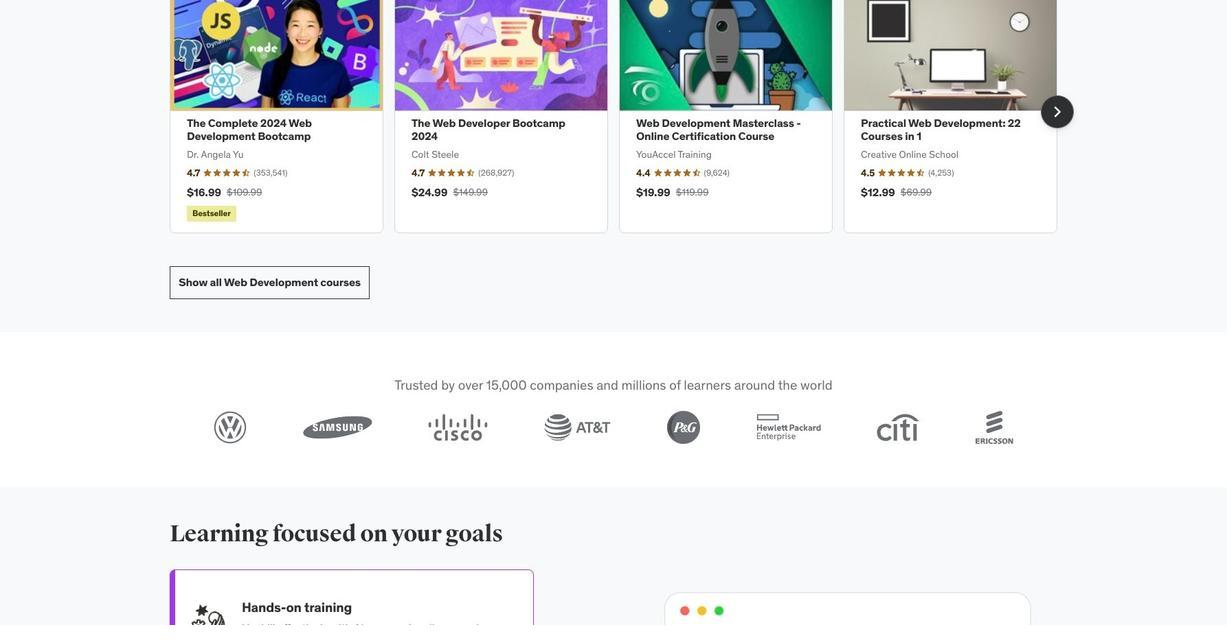 Task type: locate. For each thing, give the bounding box(es) containing it.
tab list
[[170, 571, 534, 626]]

samsung logo image
[[303, 416, 372, 439]]

tab
[[170, 571, 534, 626]]

citi logo image
[[877, 414, 920, 441]]

att&t logo image
[[544, 414, 611, 441]]



Task type: vqa. For each thing, say whether or not it's contained in the screenshot.
"Test Prep"
no



Task type: describe. For each thing, give the bounding box(es) containing it.
procter & gamble logo image
[[667, 411, 700, 444]]

volkswagen logo image
[[214, 411, 247, 444]]

ericsson logo image
[[976, 411, 1013, 444]]

screenshot of the learner metrics interface image
[[638, 571, 1057, 626]]

carousel element
[[170, 0, 1074, 233]]

hewlett packard enterprise logo image
[[756, 414, 821, 441]]

cisco logo image
[[428, 414, 488, 441]]

next image
[[1047, 101, 1068, 123]]



